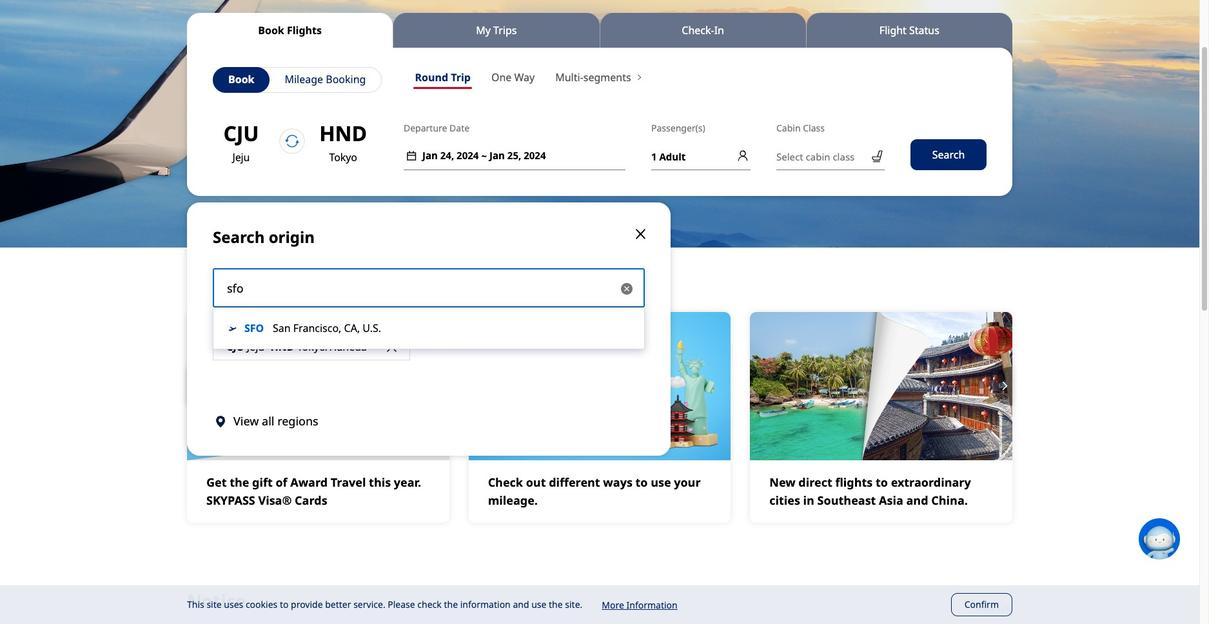 Task type: describe. For each thing, give the bounding box(es) containing it.
and inside the new direct flights to extraordinary cities in southeast asia and china.
[[907, 493, 929, 508]]

class
[[833, 150, 855, 163]]

view all regions
[[234, 413, 318, 429]]

cju jeju
[[223, 119, 259, 164]]

way
[[514, 70, 535, 85]]

jan 24, 2024 ~ jan 25, 2024
[[423, 149, 546, 162]]

1 2024 from the left
[[457, 149, 479, 162]]

search origin document
[[187, 203, 673, 456]]

segments
[[584, 70, 631, 85]]

in
[[714, 23, 724, 37]]

get the gift of award travel this year. skypass visa® cards link
[[187, 312, 449, 523]]

award
[[290, 475, 328, 490]]

origin
[[269, 226, 315, 248]]

uses
[[224, 599, 243, 611]]

more information link
[[602, 599, 678, 611]]

itinerary type group
[[405, 67, 545, 92]]

search for search origin
[[213, 226, 265, 248]]

book for book
[[228, 72, 254, 87]]

cabin
[[777, 122, 801, 134]]

service.
[[354, 599, 386, 611]]

different
[[549, 475, 600, 490]]

skypass
[[206, 493, 255, 508]]

check-
[[682, 23, 715, 37]]

multi-segments
[[556, 70, 634, 85]]

jeju for cju jeju
[[232, 150, 250, 164]]

china.
[[932, 493, 968, 508]]

confirm
[[965, 599, 999, 611]]

ways
[[603, 475, 633, 490]]

passenger(s)
[[652, 122, 708, 134]]

1 adult button
[[652, 143, 751, 170]]

my
[[476, 23, 491, 37]]

check
[[418, 599, 442, 611]]

check out different ways to use your mileage.
[[488, 475, 701, 508]]

flight
[[880, 23, 907, 37]]

status
[[910, 23, 940, 37]]

25,
[[508, 149, 521, 162]]

select
[[777, 150, 804, 163]]

cards
[[295, 493, 327, 508]]

tab list containing book flights
[[187, 13, 1013, 48]]

my trips
[[476, 23, 517, 37]]

to for check out different ways to use your mileage.
[[636, 475, 648, 490]]

flight status button
[[807, 13, 1013, 48]]

asia
[[879, 493, 904, 508]]

jeju for cju jeju - hnd tokyo/haneda
[[247, 340, 265, 354]]

all
[[262, 413, 274, 429]]

chat
[[1180, 533, 1200, 545]]

list
[[998, 602, 1013, 614]]

-
[[267, 340, 271, 354]]

information
[[627, 599, 678, 611]]

cju for cju jeju
[[223, 119, 259, 147]]

this
[[369, 475, 391, 490]]

select cabin class button
[[777, 143, 885, 170]]

one way
[[491, 70, 535, 85]]

1 vertical spatial use
[[532, 599, 547, 611]]

mileage booking
[[285, 72, 366, 87]]

sfo
[[244, 321, 264, 335]]

~
[[481, 149, 487, 162]]

mileage booking button
[[285, 69, 366, 91]]

check-in
[[682, 23, 724, 37]]

view for view all regions
[[234, 413, 259, 429]]

mileage
[[285, 72, 323, 87]]

new
[[770, 475, 796, 490]]

regions
[[277, 413, 318, 429]]

my trips button
[[394, 13, 600, 48]]

year.
[[394, 475, 421, 490]]

view all regions button
[[213, 412, 318, 430]]

cju for cju jeju - hnd tokyo/haneda
[[226, 340, 244, 354]]

flights
[[836, 475, 873, 490]]

class
[[803, 122, 825, 134]]

flight status
[[880, 23, 940, 37]]

trip
[[451, 70, 471, 85]]

extraordinary
[[891, 475, 971, 490]]

chat w link
[[1139, 519, 1209, 560]]

san
[[273, 321, 291, 335]]

this site uses cookies to provide better service. please check the information and use the site.
[[187, 599, 583, 611]]



Task type: locate. For each thing, give the bounding box(es) containing it.
cju jeju - hnd tokyo/haneda
[[226, 340, 367, 354]]

0 vertical spatial hnd
[[319, 119, 367, 147]]

view left list at the bottom right of the page
[[976, 602, 996, 614]]

0 vertical spatial use
[[651, 475, 671, 490]]

1 vertical spatial book
[[228, 72, 254, 87]]

get the gift of award travel this year. skypass visa® cards
[[206, 475, 421, 508]]

site
[[207, 599, 222, 611]]

view left the all
[[234, 413, 259, 429]]

option containing sfo
[[214, 308, 644, 349]]

cabin
[[806, 150, 831, 163]]

trips
[[494, 23, 517, 37]]

1 horizontal spatial to
[[636, 475, 648, 490]]

the
[[230, 475, 249, 490], [444, 599, 458, 611], [549, 599, 563, 611]]

0 horizontal spatial 2024
[[457, 149, 479, 162]]

1 horizontal spatial view
[[976, 602, 996, 614]]

2 2024 from the left
[[524, 149, 546, 162]]

provide
[[291, 599, 323, 611]]

your
[[674, 475, 701, 490]]

0 vertical spatial cju
[[223, 119, 259, 147]]

1 horizontal spatial and
[[907, 493, 929, 508]]

to up asia
[[876, 475, 888, 490]]

book flights button
[[187, 13, 393, 48]]

view for view list
[[976, 602, 996, 614]]

1 horizontal spatial use
[[651, 475, 671, 490]]

new direct flights to extraordinary cities in southeast asia and china.
[[770, 475, 971, 508]]

view inside button
[[234, 413, 259, 429]]

0 vertical spatial view
[[234, 413, 259, 429]]

cju down book button
[[223, 119, 259, 147]]

cju inside the search origin document
[[226, 340, 244, 354]]

0 horizontal spatial view
[[234, 413, 259, 429]]

option inside the search origin document
[[214, 308, 644, 349]]

0 horizontal spatial the
[[230, 475, 249, 490]]

2 jan from the left
[[490, 149, 505, 162]]

get
[[206, 475, 227, 490]]

visa®
[[258, 493, 292, 508]]

use inside check out different ways to use your mileage.
[[651, 475, 671, 490]]

view
[[234, 413, 259, 429], [976, 602, 996, 614]]

to
[[636, 475, 648, 490], [876, 475, 888, 490], [280, 599, 289, 611]]

multi-
[[556, 70, 584, 85]]

search
[[933, 148, 965, 162], [213, 226, 265, 248]]

view list link
[[976, 601, 1013, 615]]

this
[[187, 599, 204, 611]]

1 vertical spatial jeju
[[247, 340, 265, 354]]

mileage.
[[488, 493, 538, 508]]

confirm button
[[951, 593, 1013, 617]]

jan left the "24,"
[[423, 149, 438, 162]]

none text field inside the search origin document
[[213, 268, 645, 308]]

24,
[[440, 149, 454, 162]]

0 vertical spatial and
[[907, 493, 929, 508]]

ca,
[[344, 321, 360, 335]]

0 horizontal spatial and
[[513, 599, 529, 611]]

search origin dialog
[[187, 196, 1013, 456]]

use left site. at left bottom
[[532, 599, 547, 611]]

2024
[[457, 149, 479, 162], [524, 149, 546, 162]]

1 horizontal spatial jan
[[490, 149, 505, 162]]

jan right ~
[[490, 149, 505, 162]]

book
[[258, 23, 284, 37], [228, 72, 254, 87]]

departure date
[[404, 122, 472, 134]]

search inside button
[[933, 148, 965, 162]]

1 vertical spatial view
[[976, 602, 996, 614]]

2024 right '25,'
[[524, 149, 546, 162]]

cju left the -
[[226, 340, 244, 354]]

book inside group
[[228, 72, 254, 87]]

book inside button
[[258, 23, 284, 37]]

to for this site uses cookies to provide better service. please check the information and use the site.
[[280, 599, 289, 611]]

tokyo
[[329, 150, 357, 164]]

1 horizontal spatial book
[[258, 23, 284, 37]]

the left site. at left bottom
[[549, 599, 563, 611]]

2 horizontal spatial the
[[549, 599, 563, 611]]

more information
[[602, 599, 678, 611]]

1 horizontal spatial the
[[444, 599, 458, 611]]

0 horizontal spatial hnd
[[271, 340, 295, 354]]

1 jan from the left
[[423, 149, 438, 162]]

one
[[491, 70, 512, 85]]

adult
[[660, 150, 686, 163]]

view list
[[976, 602, 1013, 614]]

san francisco, ca, u.s.
[[273, 321, 381, 335]]

round trip
[[415, 70, 471, 85]]

tokyo/haneda
[[297, 340, 367, 354]]

check
[[488, 475, 523, 490]]

0 horizontal spatial use
[[532, 599, 547, 611]]

1 vertical spatial search
[[213, 226, 265, 248]]

book left flights
[[258, 23, 284, 37]]

to right cookies
[[280, 599, 289, 611]]

w
[[1202, 533, 1209, 545]]

to right ways
[[636, 475, 648, 490]]

more
[[602, 599, 624, 611]]

1 adult
[[652, 150, 686, 163]]

0 horizontal spatial search
[[213, 226, 265, 248]]

book button
[[228, 68, 254, 92]]

1 vertical spatial and
[[513, 599, 529, 611]]

multi-segments link
[[554, 70, 643, 89]]

jeju inside the search origin document
[[247, 340, 265, 354]]

jan
[[423, 149, 438, 162], [490, 149, 505, 162]]

2024 left ~
[[457, 149, 479, 162]]

1 vertical spatial hnd
[[271, 340, 295, 354]]

close
[[652, 228, 673, 239]]

booking type group
[[213, 67, 382, 93]]

travel
[[331, 475, 366, 490]]

out
[[526, 475, 546, 490]]

cities
[[770, 493, 800, 508]]

information
[[460, 599, 511, 611]]

new direct flights to extraordinary cities in southeast asia and china. link
[[750, 312, 1013, 523]]

better
[[325, 599, 351, 611]]

hnd inside the search origin document
[[271, 340, 295, 354]]

the right "check" on the bottom left
[[444, 599, 458, 611]]

departure
[[404, 122, 447, 134]]

hnd up tokyo
[[319, 119, 367, 147]]

0 vertical spatial jeju
[[232, 150, 250, 164]]

use left your
[[651, 475, 671, 490]]

the inside get the gift of award travel this year. skypass visa® cards
[[230, 475, 249, 490]]

u.s.
[[363, 321, 381, 335]]

and
[[907, 493, 929, 508], [513, 599, 529, 611]]

the up skypass
[[230, 475, 249, 490]]

gift
[[252, 475, 273, 490]]

and right information
[[513, 599, 529, 611]]

tab list
[[187, 13, 1013, 48]]

0 vertical spatial book
[[258, 23, 284, 37]]

flights
[[287, 23, 322, 37]]

search button
[[911, 139, 987, 170]]

please
[[388, 599, 415, 611]]

book for book flights
[[258, 23, 284, 37]]

option
[[214, 308, 644, 349]]

hnd down san on the left of the page
[[271, 340, 295, 354]]

and down extraordinary
[[907, 493, 929, 508]]

1 horizontal spatial hnd
[[319, 119, 367, 147]]

chat w
[[1180, 533, 1209, 545]]

check-in button
[[600, 13, 806, 48]]

booking
[[326, 72, 366, 87]]

jeju
[[232, 150, 250, 164], [247, 340, 265, 354]]

select cabin class
[[777, 150, 855, 163]]

0 vertical spatial search
[[933, 148, 965, 162]]

site.
[[565, 599, 583, 611]]

close button
[[630, 223, 673, 245]]

0 horizontal spatial jan
[[423, 149, 438, 162]]

to inside check out different ways to use your mileage.
[[636, 475, 648, 490]]

2 horizontal spatial to
[[876, 475, 888, 490]]

hnd tokyo
[[319, 119, 367, 164]]

direct
[[799, 475, 833, 490]]

0 horizontal spatial to
[[280, 599, 289, 611]]

1 vertical spatial cju
[[226, 340, 244, 354]]

0 horizontal spatial book
[[228, 72, 254, 87]]

None text field
[[213, 268, 645, 308]]

notice
[[187, 589, 246, 613]]

search for search
[[933, 148, 965, 162]]

francisco,
[[293, 321, 341, 335]]

round
[[415, 70, 448, 85]]

1 horizontal spatial 2024
[[524, 149, 546, 162]]

book flights
[[258, 23, 322, 37]]

check out different ways to use your mileage. link
[[469, 312, 731, 523]]

1 horizontal spatial search
[[933, 148, 965, 162]]

cabin class
[[777, 122, 827, 134]]

to inside the new direct flights to extraordinary cities in southeast asia and china.
[[876, 475, 888, 490]]

book up cju jeju
[[228, 72, 254, 87]]

search inside document
[[213, 226, 265, 248]]

jeju inside cju jeju
[[232, 150, 250, 164]]

cju
[[223, 119, 259, 147], [226, 340, 244, 354]]

1
[[652, 150, 657, 163]]



